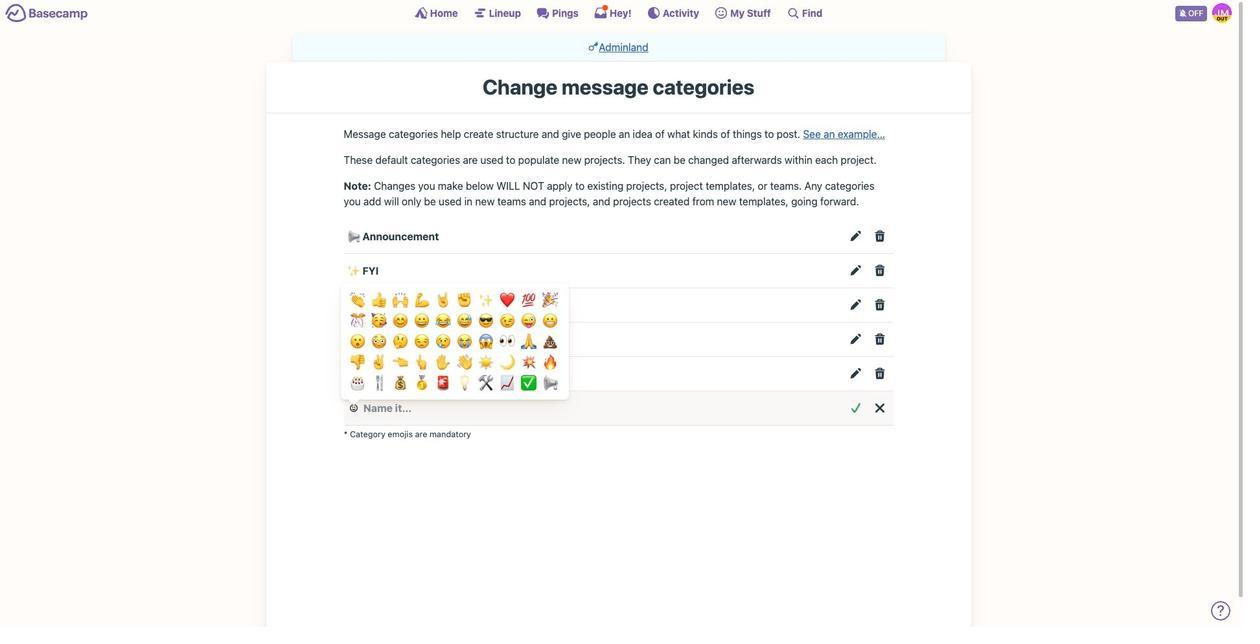 Task type: describe. For each thing, give the bounding box(es) containing it.
main element
[[0, 0, 1237, 25]]

switch accounts image
[[5, 3, 88, 23]]

keyboard shortcut: ⌘ + / image
[[787, 6, 800, 19]]



Task type: vqa. For each thing, say whether or not it's contained in the screenshot.
assignments in the button
no



Task type: locate. For each thing, give the bounding box(es) containing it.
None text field
[[347, 400, 361, 417]]

jer mill image
[[1213, 3, 1232, 23]]

Name it… text field
[[364, 400, 488, 417]]



